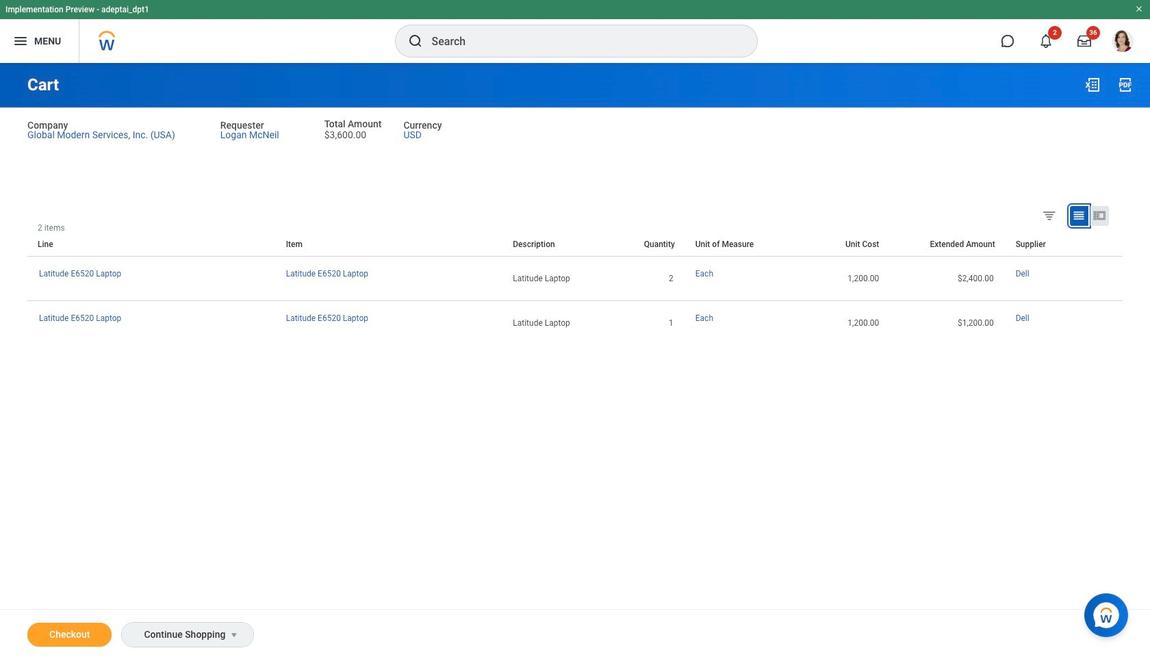 Task type: describe. For each thing, give the bounding box(es) containing it.
view printable version (pdf) image
[[1117, 77, 1134, 93]]

toggle to grid view image
[[1072, 209, 1086, 222]]

notifications large image
[[1039, 34, 1053, 48]]

inbox large image
[[1078, 34, 1091, 48]]

profile logan mcneil image
[[1112, 30, 1134, 55]]

Search Workday  search field
[[432, 26, 729, 56]]

caret down image
[[226, 630, 243, 641]]

select to filter grid data image
[[1042, 208, 1057, 222]]

export to excel image
[[1085, 77, 1101, 93]]

toggle to list detail view image
[[1093, 209, 1106, 222]]



Task type: vqa. For each thing, say whether or not it's contained in the screenshot.
the search icon
yes



Task type: locate. For each thing, give the bounding box(es) containing it.
close environment banner image
[[1135, 5, 1143, 13]]

justify image
[[12, 33, 29, 49]]

Toggle to Grid view radio
[[1070, 206, 1089, 226]]

toolbar
[[1113, 223, 1123, 233]]

Toggle to List Detail view radio
[[1091, 206, 1109, 226]]

search image
[[407, 33, 423, 49]]

main content
[[0, 63, 1150, 659]]

option group
[[1039, 205, 1119, 229]]

banner
[[0, 0, 1150, 63]]



